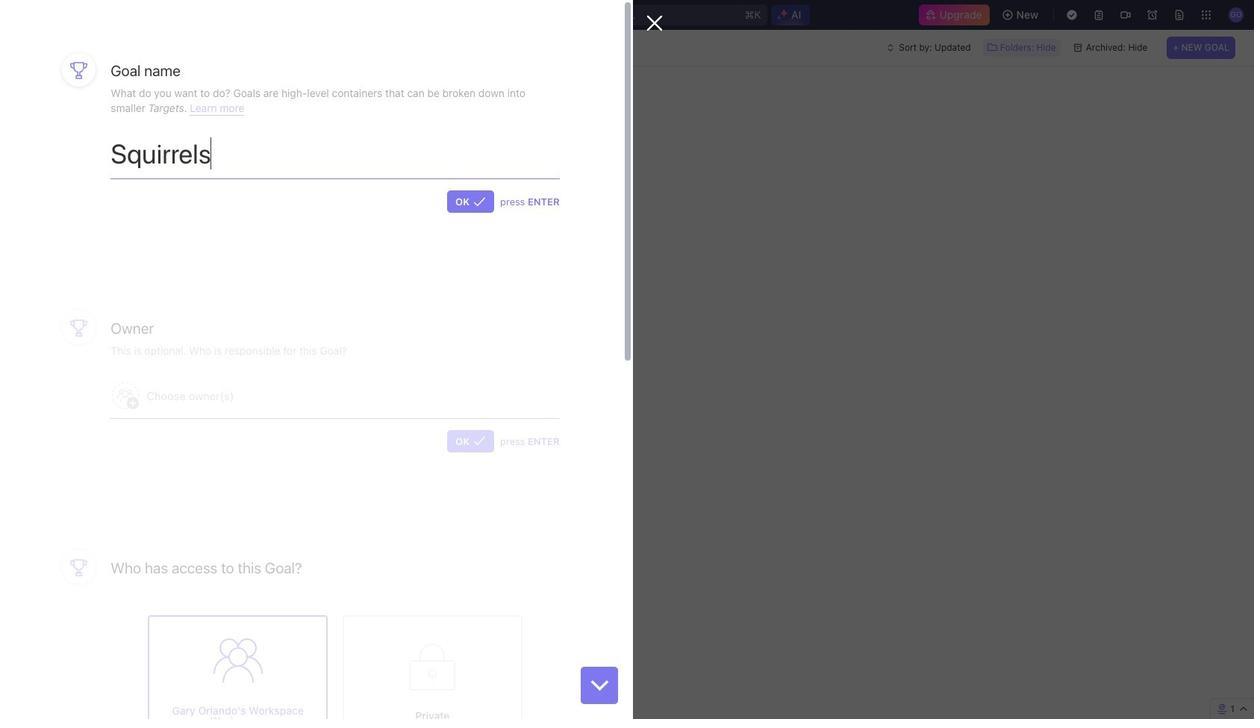 Task type: vqa. For each thing, say whether or not it's contained in the screenshot.
dialog
yes



Task type: locate. For each thing, give the bounding box(es) containing it.
None text field
[[111, 138, 560, 179]]

dialog
[[0, 0, 663, 719]]

sidebar navigation
[[0, 30, 190, 719]]



